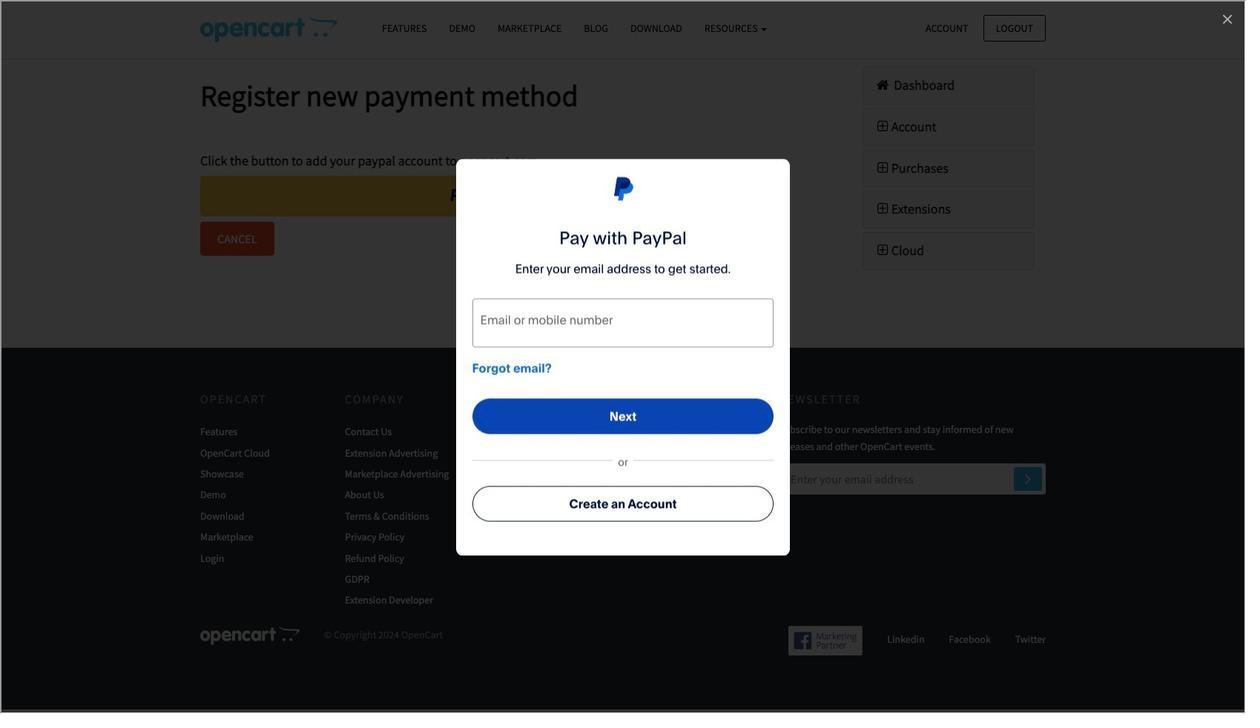 Task type: vqa. For each thing, say whether or not it's contained in the screenshot.
2nd the cloud icon from the bottom of the page
no



Task type: describe. For each thing, give the bounding box(es) containing it.
plus square o image
[[874, 203, 891, 216]]

3 plus square o image from the top
[[874, 244, 891, 257]]



Task type: locate. For each thing, give the bounding box(es) containing it.
home image
[[874, 79, 891, 92]]

facebook marketing partner image
[[789, 626, 863, 656]]

plus square o image up plus square o icon
[[874, 161, 891, 175]]

plus square o image
[[874, 120, 891, 133], [874, 161, 891, 175], [874, 244, 891, 257]]

1 vertical spatial plus square o image
[[874, 161, 891, 175]]

opencart image
[[200, 626, 300, 645]]

2 plus square o image from the top
[[874, 161, 891, 175]]

plus square o image down home "icon"
[[874, 120, 891, 133]]

0 vertical spatial plus square o image
[[874, 120, 891, 133]]

opencart - add payment method image
[[200, 16, 337, 42]]

2 vertical spatial plus square o image
[[874, 244, 891, 257]]

1 plus square o image from the top
[[874, 120, 891, 133]]

plus square o image down plus square o icon
[[874, 244, 891, 257]]

angle right image
[[1025, 470, 1031, 488]]



